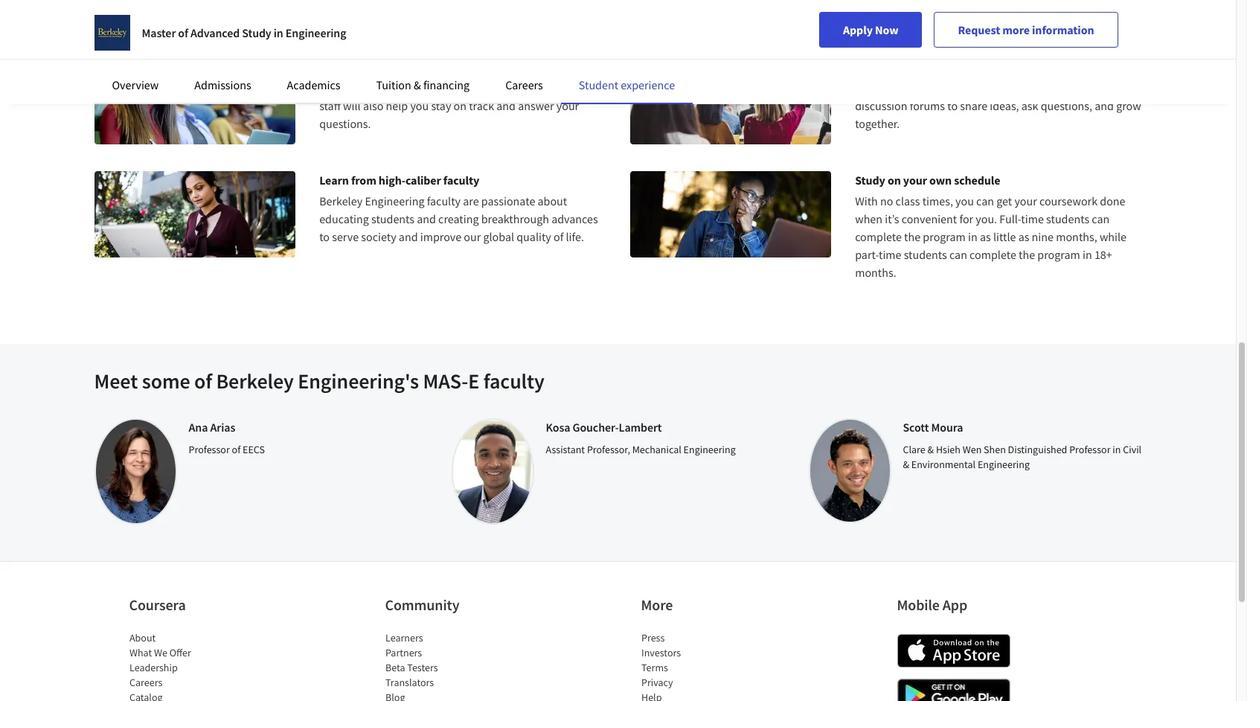 Task type: describe. For each thing, give the bounding box(es) containing it.
serve
[[332, 229, 359, 244]]

berkeley inside 'learn from high-caliber faculty berkeley engineering faculty are passionate about educating students and creating breakthrough advances to serve society and improve our global quality of life.'
[[319, 193, 363, 208]]

breakthrough
[[481, 211, 549, 226]]

offer
[[169, 646, 191, 660]]

learn
[[319, 173, 349, 187]]

1 vertical spatial program
[[1038, 247, 1081, 262]]

from
[[351, 173, 376, 187]]

study inside study on your own schedule with no class times, you can get your coursework done when it's convenient for you. full-time students can complete the program in as little as nine months, while part-time students can complete the program in 18+ months.
[[855, 173, 886, 187]]

2 vertical spatial can
[[950, 247, 968, 262]]

request
[[958, 22, 1001, 37]]

improve
[[420, 229, 462, 244]]

study on your own schedule with no class times, you can get your coursework done when it's convenient for you. full-time students can complete the program in as little as nine months, while part-time students can complete the program in 18+ months.
[[855, 173, 1127, 280]]

moura
[[932, 420, 964, 435]]

learners
[[956, 80, 997, 95]]

1 professor from the left
[[189, 443, 230, 456]]

privacy link
[[641, 676, 673, 690]]

passionate
[[481, 193, 535, 208]]

stay
[[431, 98, 451, 113]]

and right society
[[399, 229, 418, 244]]

professor,
[[587, 443, 630, 456]]

translators
[[385, 676, 434, 690]]

terms link
[[641, 661, 668, 675]]

in down for
[[968, 229, 978, 244]]

engineering inside clare & hsieh wen shen distinguished professor in civil & environmental engineering
[[978, 458, 1030, 471]]

mobile app
[[897, 596, 968, 614]]

are
[[463, 193, 479, 208]]

times,
[[923, 193, 953, 208]]

partners link
[[385, 646, 422, 660]]

1 vertical spatial berkeley
[[216, 368, 294, 394]]

1 vertical spatial your
[[904, 173, 927, 187]]

goucher-
[[573, 420, 619, 435]]

2 horizontal spatial students
[[1047, 211, 1090, 226]]

with inside work within an online community connect with fellow learners in staff-moderated discussion forums to share ideas, ask questions, and grow together.
[[899, 80, 921, 95]]

you inside office hours and more attend live, online office hours with faculty. instructional staff will also help you stay on track and answer your questions.
[[410, 98, 429, 113]]

tuition & financing link
[[376, 77, 470, 92]]

and up improve
[[417, 211, 436, 226]]

arias
[[210, 420, 235, 435]]

within
[[885, 59, 919, 74]]

about
[[538, 193, 567, 208]]

list for community
[[385, 631, 512, 701]]

educating
[[319, 211, 369, 226]]

0 vertical spatial time
[[1022, 211, 1044, 226]]

high-
[[379, 173, 406, 187]]

what we offer link
[[129, 646, 191, 660]]

you inside study on your own schedule with no class times, you can get your coursework done when it's convenient for you. full-time students can complete the program in as little as nine months, while part-time students can complete the program in 18+ months.
[[956, 193, 974, 208]]

in right advanced
[[274, 25, 283, 40]]

overview
[[112, 77, 159, 92]]

0 horizontal spatial program
[[923, 229, 966, 244]]

investors
[[641, 646, 681, 660]]

engineering inside 'learn from high-caliber faculty berkeley engineering faculty are passionate about educating students and creating breakthrough advances to serve society and improve our global quality of life.'
[[365, 193, 425, 208]]

some
[[142, 368, 190, 394]]

eecs
[[243, 443, 265, 456]]

1 horizontal spatial students
[[904, 247, 947, 262]]

get it on google play image
[[897, 679, 1010, 701]]

admissions link
[[195, 77, 251, 92]]

of right some
[[194, 368, 212, 394]]

kosa goucher-lambert image
[[451, 418, 534, 525]]

leadership
[[129, 661, 177, 675]]

& for tuition
[[414, 77, 421, 92]]

about link
[[129, 632, 155, 645]]

on inside office hours and more attend live, online office hours with faculty. instructional staff will also help you stay on track and answer your questions.
[[454, 98, 467, 113]]

careers inside about what we offer leadership careers
[[129, 676, 162, 690]]

to inside work within an online community connect with fellow learners in staff-moderated discussion forums to share ideas, ask questions, and grow together.
[[948, 98, 958, 113]]

also
[[363, 98, 384, 113]]

to inside 'learn from high-caliber faculty berkeley engineering faculty are passionate about educating students and creating breakthrough advances to serve society and improve our global quality of life.'
[[319, 229, 330, 244]]

civil
[[1123, 443, 1142, 456]]

kosa goucher-lambert
[[546, 420, 662, 435]]

apply now
[[843, 22, 899, 37]]

discussion
[[855, 98, 908, 113]]

advanced
[[191, 25, 240, 40]]

of inside 'learn from high-caliber faculty berkeley engineering faculty are passionate about educating students and creating breakthrough advances to serve society and improve our global quality of life.'
[[554, 229, 564, 244]]

distinguished
[[1008, 443, 1068, 456]]

press investors terms privacy
[[641, 632, 681, 690]]

clare
[[903, 443, 926, 456]]

kosa
[[546, 420, 570, 435]]

of right master
[[178, 25, 188, 40]]

track
[[469, 98, 494, 113]]

0 horizontal spatial the
[[904, 229, 921, 244]]

in inside clare & hsieh wen shen distinguished professor in civil & environmental engineering
[[1113, 443, 1121, 456]]

scott
[[903, 420, 929, 435]]

list for more
[[641, 631, 768, 701]]

1 vertical spatial the
[[1019, 247, 1035, 262]]

learners partners beta testers translators
[[385, 632, 438, 690]]

instructional
[[535, 80, 598, 95]]

society
[[361, 229, 396, 244]]

assistant professor, mechanical engineering
[[546, 443, 736, 456]]

testers
[[407, 661, 438, 675]]

app
[[943, 596, 968, 614]]

beta
[[385, 661, 405, 675]]

list item for community
[[385, 690, 512, 701]]

ana arias image
[[94, 418, 177, 525]]

ask
[[1022, 98, 1039, 113]]

own
[[930, 173, 952, 187]]

e
[[468, 368, 480, 394]]

moderated
[[1036, 80, 1091, 95]]

meet some of berkeley engineering's mas-e faculty
[[94, 368, 545, 394]]

information
[[1032, 22, 1095, 37]]

2 horizontal spatial your
[[1015, 193, 1037, 208]]

scott moura image
[[809, 418, 891, 523]]

1 as from the left
[[980, 229, 991, 244]]

get
[[997, 193, 1013, 208]]

1 horizontal spatial can
[[977, 193, 994, 208]]

environmental
[[912, 458, 976, 471]]

students inside 'learn from high-caliber faculty berkeley engineering faculty are passionate about educating students and creating breakthrough advances to serve society and improve our global quality of life.'
[[371, 211, 415, 226]]

tuition
[[376, 77, 411, 92]]

request more information
[[958, 22, 1095, 37]]

for
[[960, 211, 974, 226]]

18+
[[1095, 247, 1113, 262]]

mas-
[[423, 368, 468, 394]]

when
[[855, 211, 883, 226]]

office hours and more attend live, online office hours with faculty. instructional staff will also help you stay on track and answer your questions.
[[319, 59, 598, 131]]

list for coursera
[[129, 631, 256, 701]]

request more information button
[[935, 12, 1118, 48]]

list item for more
[[641, 690, 768, 701]]

meet
[[94, 368, 138, 394]]

with inside office hours and more attend live, online office hours with faculty. instructional staff will also help you stay on track and answer your questions.
[[472, 80, 494, 95]]

an
[[921, 59, 934, 74]]

0 horizontal spatial careers link
[[129, 676, 162, 690]]

ideas,
[[990, 98, 1019, 113]]

together.
[[855, 116, 900, 131]]

terms
[[641, 661, 668, 675]]



Task type: vqa. For each thing, say whether or not it's contained in the screenshot.


Task type: locate. For each thing, give the bounding box(es) containing it.
1 vertical spatial can
[[1092, 211, 1110, 226]]

in
[[274, 25, 283, 40], [999, 80, 1009, 95], [968, 229, 978, 244], [1083, 247, 1092, 262], [1113, 443, 1121, 456]]

1 horizontal spatial study
[[855, 173, 886, 187]]

share
[[960, 98, 988, 113]]

0 horizontal spatial as
[[980, 229, 991, 244]]

& right clare
[[928, 443, 934, 456]]

answer
[[518, 98, 554, 113]]

2 with from the left
[[899, 80, 921, 95]]

0 vertical spatial complete
[[855, 229, 902, 244]]

1 vertical spatial you
[[956, 193, 974, 208]]

the
[[904, 229, 921, 244], [1019, 247, 1035, 262]]

the down 'nine'
[[1019, 247, 1035, 262]]

0 horizontal spatial can
[[950, 247, 968, 262]]

academics link
[[287, 77, 341, 92]]

more right the request
[[1003, 22, 1030, 37]]

2 vertical spatial faculty
[[484, 368, 545, 394]]

learners link
[[385, 632, 423, 645]]

0 vertical spatial &
[[414, 77, 421, 92]]

0 vertical spatial your
[[557, 98, 579, 113]]

engineering
[[286, 25, 346, 40], [365, 193, 425, 208], [684, 443, 736, 456], [978, 458, 1030, 471]]

engineering right the 'mechanical'
[[684, 443, 736, 456]]

1 horizontal spatial your
[[904, 173, 927, 187]]

1 horizontal spatial hours
[[441, 80, 470, 95]]

leadership link
[[129, 661, 177, 675]]

0 vertical spatial to
[[948, 98, 958, 113]]

your
[[557, 98, 579, 113], [904, 173, 927, 187], [1015, 193, 1037, 208]]

1 horizontal spatial berkeley
[[319, 193, 363, 208]]

0 vertical spatial more
[[1003, 22, 1030, 37]]

coursera
[[129, 596, 186, 614]]

overview link
[[112, 77, 159, 92]]

1 vertical spatial complete
[[970, 247, 1017, 262]]

1 vertical spatial more
[[406, 59, 434, 74]]

on right stay in the left of the page
[[454, 98, 467, 113]]

mechanical
[[632, 443, 682, 456]]

on
[[454, 98, 467, 113], [888, 173, 901, 187]]

1 horizontal spatial professor
[[1070, 443, 1111, 456]]

work within an online community connect with fellow learners in staff-moderated discussion forums to share ideas, ask questions, and grow together.
[[855, 59, 1142, 131]]

list containing about
[[129, 631, 256, 701]]

master of advanced study in engineering
[[142, 25, 346, 40]]

0 horizontal spatial on
[[454, 98, 467, 113]]

1 vertical spatial to
[[319, 229, 330, 244]]

0 vertical spatial careers
[[506, 77, 543, 92]]

part-
[[855, 247, 879, 262]]

can up you.
[[977, 193, 994, 208]]

& down clare
[[903, 458, 910, 471]]

list item down testers
[[385, 690, 512, 701]]

fellow
[[924, 80, 954, 95]]

engineering down shen
[[978, 458, 1030, 471]]

0 horizontal spatial study
[[242, 25, 271, 40]]

online inside office hours and more attend live, online office hours with faculty. instructional staff will also help you stay on track and answer your questions.
[[378, 80, 409, 95]]

in up ideas,
[[999, 80, 1009, 95]]

you down office on the left top of page
[[410, 98, 429, 113]]

forums
[[910, 98, 945, 113]]

program
[[923, 229, 966, 244], [1038, 247, 1081, 262]]

1 horizontal spatial you
[[956, 193, 974, 208]]

learn from high-caliber faculty berkeley engineering faculty are passionate about educating students and creating breakthrough advances to serve society and improve our global quality of life.
[[319, 173, 598, 244]]

online inside work within an online community connect with fellow learners in staff-moderated discussion forums to share ideas, ask questions, and grow together.
[[936, 59, 969, 74]]

online up fellow
[[936, 59, 969, 74]]

0 vertical spatial berkeley
[[319, 193, 363, 208]]

more up tuition & financing
[[406, 59, 434, 74]]

you
[[410, 98, 429, 113], [956, 193, 974, 208]]

months,
[[1056, 229, 1098, 244]]

faculty up creating
[[427, 193, 461, 208]]

what
[[129, 646, 152, 660]]

0 horizontal spatial time
[[879, 247, 902, 262]]

1 horizontal spatial careers
[[506, 77, 543, 92]]

list item
[[129, 690, 256, 701], [385, 690, 512, 701], [641, 690, 768, 701]]

and inside work within an online community connect with fellow learners in staff-moderated discussion forums to share ideas, ask questions, and grow together.
[[1095, 98, 1114, 113]]

live,
[[355, 80, 375, 95]]

in left civil
[[1113, 443, 1121, 456]]

careers
[[506, 77, 543, 92], [129, 676, 162, 690]]

online
[[936, 59, 969, 74], [378, 80, 409, 95]]

list item down privacy "link"
[[641, 690, 768, 701]]

0 horizontal spatial hours
[[352, 59, 382, 74]]

your right get
[[1015, 193, 1037, 208]]

3 list item from the left
[[641, 690, 768, 701]]

1 vertical spatial hours
[[441, 80, 470, 95]]

grow
[[1117, 98, 1142, 113]]

as left 'nine'
[[1019, 229, 1030, 244]]

0 horizontal spatial complete
[[855, 229, 902, 244]]

0 vertical spatial hours
[[352, 59, 382, 74]]

program down convenient
[[923, 229, 966, 244]]

student experience
[[579, 77, 675, 92]]

1 vertical spatial careers link
[[129, 676, 162, 690]]

to left share
[[948, 98, 958, 113]]

of
[[178, 25, 188, 40], [554, 229, 564, 244], [194, 368, 212, 394], [232, 443, 241, 456]]

and
[[384, 59, 404, 74], [497, 98, 516, 113], [1095, 98, 1114, 113], [417, 211, 436, 226], [399, 229, 418, 244]]

with down within
[[899, 80, 921, 95]]

1 with from the left
[[472, 80, 494, 95]]

1 horizontal spatial to
[[948, 98, 958, 113]]

hours
[[352, 59, 382, 74], [441, 80, 470, 95]]

0 vertical spatial you
[[410, 98, 429, 113]]

0 vertical spatial study
[[242, 25, 271, 40]]

1 horizontal spatial time
[[1022, 211, 1044, 226]]

students down coursework
[[1047, 211, 1090, 226]]

0 horizontal spatial students
[[371, 211, 415, 226]]

1 list from the left
[[129, 631, 256, 701]]

berkeley up arias
[[216, 368, 294, 394]]

hours up stay in the left of the page
[[441, 80, 470, 95]]

list item down the offer
[[129, 690, 256, 701]]

1 vertical spatial careers
[[129, 676, 162, 690]]

list containing press
[[641, 631, 768, 701]]

more inside "button"
[[1003, 22, 1030, 37]]

faculty for engineering's
[[484, 368, 545, 394]]

faculty for faculty
[[427, 193, 461, 208]]

press link
[[641, 632, 665, 645]]

questions,
[[1041, 98, 1093, 113]]

privacy
[[641, 676, 673, 690]]

engineering's
[[298, 368, 419, 394]]

quality
[[517, 229, 551, 244]]

0 vertical spatial the
[[904, 229, 921, 244]]

list item for coursera
[[129, 690, 256, 701]]

and down faculty.
[[497, 98, 516, 113]]

now
[[875, 22, 899, 37]]

1 horizontal spatial &
[[903, 458, 910, 471]]

students down convenient
[[904, 247, 947, 262]]

to
[[948, 98, 958, 113], [319, 229, 330, 244]]

0 horizontal spatial to
[[319, 229, 330, 244]]

0 vertical spatial online
[[936, 59, 969, 74]]

your up class
[[904, 173, 927, 187]]

2 horizontal spatial list item
[[641, 690, 768, 701]]

financing
[[423, 77, 470, 92]]

1 horizontal spatial complete
[[970, 247, 1017, 262]]

admissions
[[195, 77, 251, 92]]

0 horizontal spatial your
[[557, 98, 579, 113]]

1 vertical spatial time
[[879, 247, 902, 262]]

0 horizontal spatial with
[[472, 80, 494, 95]]

while
[[1100, 229, 1127, 244]]

of left the life.
[[554, 229, 564, 244]]

2 horizontal spatial can
[[1092, 211, 1110, 226]]

engineering up office
[[286, 25, 346, 40]]

& for clare
[[928, 443, 934, 456]]

academics
[[287, 77, 341, 92]]

class
[[896, 193, 920, 208]]

as down you.
[[980, 229, 991, 244]]

1 horizontal spatial list item
[[385, 690, 512, 701]]

on up no
[[888, 173, 901, 187]]

of left eecs
[[232, 443, 241, 456]]

in inside work within an online community connect with fellow learners in staff-moderated discussion forums to share ideas, ask questions, and grow together.
[[999, 80, 1009, 95]]

professor down the ana arias at the left of the page
[[189, 443, 230, 456]]

1 horizontal spatial list
[[385, 631, 512, 701]]

professor of eecs
[[189, 443, 265, 456]]

students up society
[[371, 211, 415, 226]]

list containing learners
[[385, 631, 512, 701]]

1 horizontal spatial on
[[888, 173, 901, 187]]

done
[[1100, 193, 1126, 208]]

careers link down leadership link
[[129, 676, 162, 690]]

2 horizontal spatial list
[[641, 631, 768, 701]]

life.
[[566, 229, 584, 244]]

it's
[[885, 211, 900, 226]]

study up with
[[855, 173, 886, 187]]

faculty up 'are'
[[444, 173, 480, 187]]

can down for
[[950, 247, 968, 262]]

no
[[881, 193, 894, 208]]

1 vertical spatial study
[[855, 173, 886, 187]]

study
[[242, 25, 271, 40], [855, 173, 886, 187]]

creating
[[439, 211, 479, 226]]

more
[[641, 596, 673, 614]]

community
[[971, 59, 1030, 74]]

about what we offer leadership careers
[[129, 632, 191, 690]]

0 horizontal spatial more
[[406, 59, 434, 74]]

we
[[154, 646, 167, 660]]

& right 'tuition'
[[414, 77, 421, 92]]

partners
[[385, 646, 422, 660]]

hours up live,
[[352, 59, 382, 74]]

0 horizontal spatial berkeley
[[216, 368, 294, 394]]

careers link
[[506, 77, 543, 92], [129, 676, 162, 690]]

0 vertical spatial program
[[923, 229, 966, 244]]

1 horizontal spatial program
[[1038, 247, 1081, 262]]

0 vertical spatial faculty
[[444, 173, 480, 187]]

0 horizontal spatial &
[[414, 77, 421, 92]]

2 list item from the left
[[385, 690, 512, 701]]

the down convenient
[[904, 229, 921, 244]]

in left the "18+"
[[1083, 247, 1092, 262]]

shen
[[984, 443, 1006, 456]]

berkeley up the educating
[[319, 193, 363, 208]]

2 list from the left
[[385, 631, 512, 701]]

and left grow
[[1095, 98, 1114, 113]]

0 vertical spatial on
[[454, 98, 467, 113]]

1 horizontal spatial online
[[936, 59, 969, 74]]

questions.
[[319, 116, 371, 131]]

2 vertical spatial your
[[1015, 193, 1037, 208]]

0 horizontal spatial you
[[410, 98, 429, 113]]

1 horizontal spatial as
[[1019, 229, 1030, 244]]

on inside study on your own schedule with no class times, you can get your coursework done when it's convenient for you. full-time students can complete the program in as little as nine months, while part-time students can complete the program in 18+ months.
[[888, 173, 901, 187]]

staff
[[319, 98, 341, 113]]

1 vertical spatial &
[[928, 443, 934, 456]]

1 horizontal spatial careers link
[[506, 77, 543, 92]]

download on the app store image
[[897, 635, 1010, 668]]

and up 'tuition'
[[384, 59, 404, 74]]

program down 'nine'
[[1038, 247, 1081, 262]]

beta testers link
[[385, 661, 438, 675]]

complete down little
[[970, 247, 1017, 262]]

months.
[[855, 265, 897, 280]]

0 vertical spatial can
[[977, 193, 994, 208]]

0 horizontal spatial list item
[[129, 690, 256, 701]]

careers up answer
[[506, 77, 543, 92]]

professor left civil
[[1070, 443, 1111, 456]]

1 horizontal spatial more
[[1003, 22, 1030, 37]]

0 horizontal spatial list
[[129, 631, 256, 701]]

time up the months.
[[879, 247, 902, 262]]

study right advanced
[[242, 25, 271, 40]]

0 horizontal spatial online
[[378, 80, 409, 95]]

community
[[385, 596, 460, 614]]

you up for
[[956, 193, 974, 208]]

1 vertical spatial faculty
[[427, 193, 461, 208]]

to left serve
[[319, 229, 330, 244]]

translators link
[[385, 676, 434, 690]]

little
[[994, 229, 1016, 244]]

your down instructional
[[557, 98, 579, 113]]

2 as from the left
[[1019, 229, 1030, 244]]

careers down leadership link
[[129, 676, 162, 690]]

with up track
[[472, 80, 494, 95]]

faculty right e
[[484, 368, 545, 394]]

clare & hsieh wen shen distinguished professor in civil & environmental engineering
[[903, 443, 1142, 471]]

2 professor from the left
[[1070, 443, 1111, 456]]

online up help
[[378, 80, 409, 95]]

professor inside clare & hsieh wen shen distinguished professor in civil & environmental engineering
[[1070, 443, 1111, 456]]

0 horizontal spatial careers
[[129, 676, 162, 690]]

0 vertical spatial careers link
[[506, 77, 543, 92]]

0 horizontal spatial professor
[[189, 443, 230, 456]]

careers link up answer
[[506, 77, 543, 92]]

2 vertical spatial &
[[903, 458, 910, 471]]

can down done
[[1092, 211, 1110, 226]]

office
[[319, 59, 350, 74]]

apply now button
[[820, 12, 923, 48]]

1 horizontal spatial the
[[1019, 247, 1035, 262]]

list
[[129, 631, 256, 701], [385, 631, 512, 701], [641, 631, 768, 701]]

uc berkeley college of engineering logo image
[[94, 15, 130, 51]]

ana
[[189, 420, 208, 435]]

1 vertical spatial online
[[378, 80, 409, 95]]

1 vertical spatial on
[[888, 173, 901, 187]]

engineering down 'high-'
[[365, 193, 425, 208]]

3 list from the left
[[641, 631, 768, 701]]

complete down when
[[855, 229, 902, 244]]

mobile
[[897, 596, 940, 614]]

1 list item from the left
[[129, 690, 256, 701]]

your inside office hours and more attend live, online office hours with faculty. instructional staff will also help you stay on track and answer your questions.
[[557, 98, 579, 113]]

more
[[1003, 22, 1030, 37], [406, 59, 434, 74]]

time up 'nine'
[[1022, 211, 1044, 226]]

more inside office hours and more attend live, online office hours with faculty. instructional staff will also help you stay on track and answer your questions.
[[406, 59, 434, 74]]

2 horizontal spatial &
[[928, 443, 934, 456]]

as
[[980, 229, 991, 244], [1019, 229, 1030, 244]]

work
[[855, 59, 883, 74]]

time
[[1022, 211, 1044, 226], [879, 247, 902, 262]]

1 horizontal spatial with
[[899, 80, 921, 95]]



